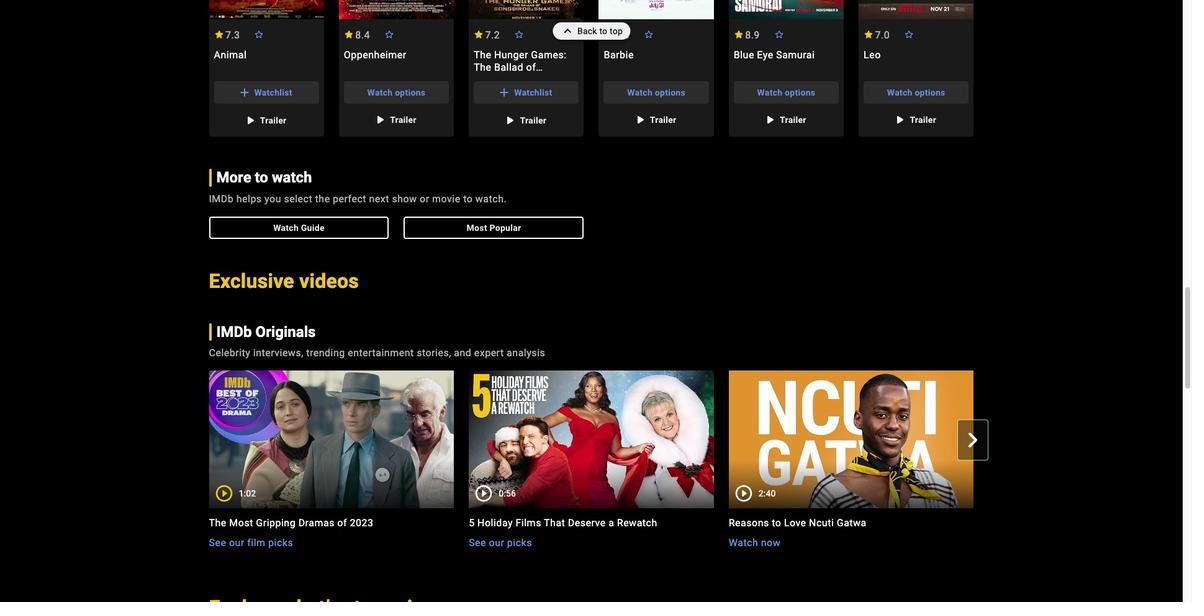 Task type: locate. For each thing, give the bounding box(es) containing it.
&
[[524, 74, 531, 86]]

watch
[[367, 87, 393, 97], [627, 87, 653, 97], [757, 87, 783, 97], [887, 87, 913, 97], [273, 223, 299, 233], [729, 537, 759, 549]]

2 star inline image from the left
[[734, 30, 744, 38]]

more
[[216, 169, 251, 186]]

5
[[469, 518, 475, 529]]

1 horizontal spatial 7.0
[[875, 29, 890, 41]]

0 horizontal spatial star border inline image
[[254, 30, 264, 38]]

2 7.0 from the left
[[875, 29, 890, 41]]

'jawan,' 'leo' among top 2023 indian theat
[[989, 518, 1192, 544]]

blue eye samurai
[[734, 49, 815, 61]]

star border inline image
[[254, 30, 264, 38], [774, 30, 784, 38]]

helps
[[236, 193, 262, 205]]

2 options from the left
[[655, 87, 686, 97]]

most inside 'button'
[[467, 223, 487, 233]]

2 2023 from the left
[[1108, 518, 1131, 529]]

see inside group
[[469, 537, 486, 549]]

watch for oppenheimer
[[367, 87, 393, 97]]

top
[[1088, 518, 1105, 529]]

to for reasons
[[772, 518, 782, 529]]

play arrow image down barbie link
[[633, 112, 648, 127]]

now
[[761, 537, 781, 549]]

2 star border inline image from the left
[[774, 30, 784, 38]]

play arrow image down add image
[[503, 113, 518, 128]]

0 horizontal spatial see
[[209, 537, 226, 549]]

1 star border inline image from the left
[[254, 30, 264, 38]]

0 horizontal spatial most
[[229, 518, 253, 529]]

watch options button down leo link at the top of page
[[864, 81, 969, 104]]

watch options down barbie link
[[627, 87, 686, 97]]

1 horizontal spatial 2023
[[1108, 518, 1131, 529]]

0 vertical spatial imdb
[[209, 193, 234, 205]]

trailer button down add icon
[[237, 109, 297, 132]]

stories,
[[417, 347, 451, 359]]

2 watch options from the left
[[627, 87, 686, 97]]

watch down reasons
[[729, 537, 759, 549]]

options
[[395, 87, 426, 97], [655, 87, 686, 97], [785, 87, 816, 97], [915, 87, 946, 97]]

star border inline image up the oppenheimer
[[384, 30, 394, 38]]

1 our from the left
[[229, 537, 245, 549]]

hunger
[[494, 49, 528, 61]]

group containing reasons to love ncuti gatwa
[[729, 371, 974, 566]]

watch down 'blue eye samurai' link
[[757, 87, 783, 97]]

to left 'love'
[[772, 518, 782, 529]]

1 star inline image from the left
[[474, 30, 484, 38]]

watch now
[[729, 537, 781, 549]]

trailer for oppenheimer
[[390, 115, 417, 125]]

trailer down 'blue eye samurai' link
[[780, 115, 807, 125]]

film
[[247, 537, 266, 549]]

watch left the guide
[[273, 223, 299, 233]]

star border inline image down the leo image
[[904, 30, 914, 38]]

2:40 group
[[729, 371, 974, 509]]

2:40 link
[[729, 371, 974, 509]]

gatwa
[[837, 518, 867, 529]]

3 watch options button from the left
[[734, 81, 839, 104]]

trailer button down leo link at the top of page
[[887, 109, 947, 131]]

watch options down 'blue eye samurai' link
[[757, 87, 816, 97]]

watchlist button
[[214, 81, 319, 104], [474, 81, 579, 104]]

star border inline image for leo
[[904, 30, 914, 38]]

0 horizontal spatial play arrow image
[[243, 113, 258, 128]]

picks down the gripping
[[268, 537, 293, 549]]

of
[[526, 61, 536, 73], [337, 518, 347, 529]]

to inside 'button'
[[600, 26, 608, 36]]

0 horizontal spatial picks
[[268, 537, 293, 549]]

2023 right dramas
[[350, 518, 374, 529]]

3 options from the left
[[785, 87, 816, 97]]

0 horizontal spatial watchlist
[[254, 87, 292, 97]]

5 holiday films that deserve a rewatch
[[469, 518, 658, 529]]

1 vertical spatial of
[[337, 518, 347, 529]]

animal
[[214, 49, 247, 61]]

1 star inline image from the left
[[214, 30, 224, 38]]

options down barbie link
[[655, 87, 686, 97]]

watchlist down & on the left top of the page
[[514, 87, 552, 97]]

trailer down & on the left top of the page
[[520, 115, 547, 125]]

animal image
[[209, 0, 324, 19]]

imdb for imdb helps you select the perfect next show or movie to watch.
[[209, 193, 234, 205]]

to
[[600, 26, 608, 36], [255, 169, 268, 186], [463, 193, 473, 205], [772, 518, 782, 529]]

watch options down leo link at the top of page
[[887, 87, 946, 97]]

trailer
[[390, 115, 417, 125], [650, 115, 677, 125], [780, 115, 807, 125], [910, 115, 937, 125], [260, 115, 287, 125], [520, 115, 547, 125]]

production art image
[[729, 371, 974, 509]]

1 horizontal spatial play arrow image
[[503, 113, 518, 128]]

0 horizontal spatial our
[[229, 537, 245, 549]]

2 vertical spatial the
[[209, 518, 227, 529]]

2023 right top at bottom
[[1108, 518, 1131, 529]]

star border inline image up hunger
[[514, 30, 524, 38]]

2 picks from the left
[[507, 537, 532, 549]]

0 horizontal spatial play arrow image
[[373, 112, 388, 127]]

trailer down leo link at the top of page
[[910, 115, 937, 125]]

to up you
[[255, 169, 268, 186]]

watch options button down oppenheimer link
[[344, 81, 449, 104]]

watchlist right add icon
[[254, 87, 292, 97]]

'jawan,' 'leo' among top 2023 indian theat group
[[989, 371, 1192, 566]]

watchlist for animal
[[254, 87, 292, 97]]

2 our from the left
[[489, 537, 505, 549]]

leo
[[864, 49, 881, 61]]

of inside the hunger games: the ballad of songbirds & snakes
[[526, 61, 536, 73]]

trailer button for animal
[[237, 109, 297, 132]]

more to watch
[[216, 169, 312, 186]]

1 watchlist from the left
[[254, 87, 292, 97]]

0 horizontal spatial of
[[337, 518, 347, 529]]

1 horizontal spatial watchlist button
[[474, 81, 579, 104]]

watch guide
[[273, 223, 325, 233]]

star inline image for 8.4
[[344, 30, 354, 38]]

watch options button down barbie link
[[604, 81, 709, 104]]

most
[[467, 223, 487, 233], [229, 518, 253, 529]]

1 star border inline image from the left
[[384, 30, 394, 38]]

watch options for barbie
[[627, 87, 686, 97]]

3 star inline image from the left
[[604, 30, 614, 38]]

play arrow image down oppenheimer link
[[373, 112, 388, 127]]

star border inline image down barbie image
[[644, 30, 654, 38]]

the hunger games: the ballad of songbirds & snakes link
[[469, 49, 584, 86]]

play arrow image down add icon
[[243, 113, 258, 128]]

picks inside group
[[507, 537, 532, 549]]

watch options
[[367, 87, 426, 97], [627, 87, 686, 97], [757, 87, 816, 97], [887, 87, 946, 97]]

imdb up celebrity at the bottom
[[216, 323, 252, 341]]

reasons to love ncuti gatwa
[[729, 518, 867, 529]]

our for picks
[[489, 537, 505, 549]]

play arrow image
[[373, 112, 388, 127], [893, 112, 908, 127], [503, 113, 518, 128]]

most up 'see our film picks'
[[229, 518, 253, 529]]

barbie
[[604, 49, 634, 61]]

blue eye samurai image
[[729, 0, 844, 19]]

our down holiday
[[489, 537, 505, 549]]

star inline image left 8.9
[[734, 30, 744, 38]]

the down 7.2
[[474, 49, 492, 61]]

trailer for blue eye samurai
[[780, 115, 807, 125]]

animal link
[[209, 49, 324, 74]]

watch options button for oppenheimer
[[344, 81, 449, 104]]

1:02
[[239, 489, 256, 499]]

2 watchlist button from the left
[[474, 81, 579, 104]]

group containing 5 holiday films that deserve a rewatch
[[469, 371, 714, 566]]

blue
[[734, 49, 755, 61]]

trailer down oppenheimer link
[[390, 115, 417, 125]]

see left film
[[209, 537, 226, 549]]

0 horizontal spatial star inline image
[[214, 30, 224, 38]]

to right movie
[[463, 193, 473, 205]]

see down 5
[[469, 537, 486, 549]]

blue eye samurai link
[[729, 49, 844, 74]]

games:
[[531, 49, 567, 61]]

watch down leo link at the top of page
[[887, 87, 913, 97]]

1 watchlist button from the left
[[214, 81, 319, 104]]

0 horizontal spatial star inline image
[[474, 30, 484, 38]]

2 horizontal spatial play arrow image
[[893, 112, 908, 127]]

the
[[474, 49, 492, 61], [474, 61, 492, 73], [209, 518, 227, 529]]

to inside group
[[772, 518, 782, 529]]

4 star border inline image from the left
[[904, 30, 914, 38]]

options down oppenheimer link
[[395, 87, 426, 97]]

2 horizontal spatial star inline image
[[604, 30, 614, 38]]

trailer button for barbie
[[627, 109, 687, 131]]

star border inline image for 8.9
[[774, 30, 784, 38]]

watch
[[272, 169, 312, 186]]

show
[[392, 193, 417, 205]]

play arrow image
[[633, 112, 648, 127], [763, 112, 778, 127], [243, 113, 258, 128]]

1 watch options from the left
[[367, 87, 426, 97]]

play arrow image for oppenheimer
[[373, 112, 388, 127]]

4 options from the left
[[915, 87, 946, 97]]

1 horizontal spatial star border inline image
[[774, 30, 784, 38]]

holiday
[[478, 518, 513, 529]]

trailer up more to watch
[[260, 115, 287, 125]]

3 star inline image from the left
[[864, 30, 874, 38]]

1 horizontal spatial picks
[[507, 537, 532, 549]]

trailer button down 'blue eye samurai' link
[[757, 109, 817, 131]]

watchlist
[[254, 87, 292, 97], [514, 87, 552, 97]]

1 vertical spatial imdb
[[216, 323, 252, 341]]

star border inline image
[[384, 30, 394, 38], [514, 30, 524, 38], [644, 30, 654, 38], [904, 30, 914, 38]]

top
[[610, 26, 623, 36]]

0 vertical spatial the
[[474, 49, 492, 61]]

chevron right inline image
[[966, 433, 981, 448]]

see our film picks
[[209, 537, 293, 549]]

trailer button for leo
[[887, 109, 947, 131]]

1 see from the left
[[209, 537, 226, 549]]

to for back
[[600, 26, 608, 36]]

watch options button down 'blue eye samurai' link
[[734, 81, 839, 104]]

1 horizontal spatial star inline image
[[344, 30, 354, 38]]

7.0 for barbie
[[615, 29, 630, 41]]

the hunger games: the ballad of songbirds & snakes
[[474, 49, 567, 86]]

interviews,
[[253, 347, 304, 359]]

most popular
[[467, 223, 521, 233]]

star inline image left 7.3
[[214, 30, 224, 38]]

2 watchlist from the left
[[514, 87, 552, 97]]

0 horizontal spatial 2023
[[350, 518, 374, 529]]

5 holiday films that deserve a rewatch image
[[469, 371, 714, 509]]

star inline image left 7.2
[[474, 30, 484, 38]]

watch options for oppenheimer
[[367, 87, 426, 97]]

trailer for leo
[[910, 115, 937, 125]]

see
[[209, 537, 226, 549], [469, 537, 486, 549]]

1 vertical spatial the
[[474, 61, 492, 73]]

trailer button
[[367, 109, 427, 131], [627, 109, 687, 131], [757, 109, 817, 131], [887, 109, 947, 131], [237, 109, 297, 132], [497, 109, 557, 132]]

trailer button down oppenheimer link
[[367, 109, 427, 131]]

0:56
[[499, 489, 516, 499]]

2 horizontal spatial star inline image
[[864, 30, 874, 38]]

1 horizontal spatial most
[[467, 223, 487, 233]]

0 horizontal spatial 7.0
[[615, 29, 630, 41]]

play arrow image down 'blue eye samurai' link
[[763, 112, 778, 127]]

2 star border inline image from the left
[[514, 30, 524, 38]]

watch for blue eye samurai
[[757, 87, 783, 97]]

3 watch options from the left
[[757, 87, 816, 97]]

see for see our picks
[[469, 537, 486, 549]]

celebrity interviews, trending entertainment stories, and expert analysis
[[209, 347, 545, 359]]

of right dramas
[[337, 518, 347, 529]]

play arrow image down leo link at the top of page
[[893, 112, 908, 127]]

imdb down more
[[209, 193, 234, 205]]

our for film
[[229, 537, 245, 549]]

star border inline image for barbie
[[644, 30, 654, 38]]

group containing 8.4
[[339, 0, 454, 136]]

watch down barbie link
[[627, 87, 653, 97]]

the up 'see our film picks'
[[209, 518, 227, 529]]

our left film
[[229, 537, 245, 549]]

star border inline image up blue eye samurai at top
[[774, 30, 784, 38]]

7.0 up leo
[[875, 29, 890, 41]]

trailer button down barbie link
[[627, 109, 687, 131]]

play arrow image for barbie
[[633, 112, 648, 127]]

star inline image right back
[[604, 30, 614, 38]]

7.0 for leo
[[875, 29, 890, 41]]

1 horizontal spatial star inline image
[[734, 30, 744, 38]]

0 vertical spatial of
[[526, 61, 536, 73]]

1 watch options button from the left
[[344, 81, 449, 104]]

play arrow image for blue eye samurai
[[763, 112, 778, 127]]

2 watch options button from the left
[[604, 81, 709, 104]]

1 horizontal spatial see
[[469, 537, 486, 549]]

watchlist for the hunger games: the ballad of songbirds & snakes
[[514, 87, 552, 97]]

1 horizontal spatial watchlist
[[514, 87, 552, 97]]

imdb
[[209, 193, 234, 205], [216, 323, 252, 341]]

1 7.0 from the left
[[615, 29, 630, 41]]

7.0 up barbie
[[615, 29, 630, 41]]

1 horizontal spatial of
[[526, 61, 536, 73]]

expand less image
[[560, 22, 578, 40]]

watch options down oppenheimer link
[[367, 87, 426, 97]]

star inline image
[[474, 30, 484, 38], [734, 30, 744, 38], [864, 30, 874, 38]]

3 star border inline image from the left
[[644, 30, 654, 38]]

star inline image up leo
[[864, 30, 874, 38]]

star inline image for 7.3
[[214, 30, 224, 38]]

2:40
[[759, 489, 776, 499]]

star border inline image down animal image
[[254, 30, 264, 38]]

1 options from the left
[[395, 87, 426, 97]]

watch down oppenheimer link
[[367, 87, 393, 97]]

2 see from the left
[[469, 537, 486, 549]]

0 horizontal spatial watchlist button
[[214, 81, 319, 104]]

2 star inline image from the left
[[344, 30, 354, 38]]

select
[[284, 193, 312, 205]]

options for barbie
[[655, 87, 686, 97]]

options down leo link at the top of page
[[915, 87, 946, 97]]

picks down films
[[507, 537, 532, 549]]

barbie link
[[599, 49, 714, 74]]

2023
[[350, 518, 374, 529], [1108, 518, 1131, 529]]

4 watch options from the left
[[887, 87, 946, 97]]

options down 'blue eye samurai' link
[[785, 87, 816, 97]]

most left popular
[[467, 223, 487, 233]]

star border inline image for the hunger games: the ballad of songbirds & snakes
[[514, 30, 524, 38]]

star inline image
[[214, 30, 224, 38], [344, 30, 354, 38], [604, 30, 614, 38]]

0 vertical spatial most
[[467, 223, 487, 233]]

1:02 group
[[209, 371, 454, 509]]

watch options button for barbie
[[604, 81, 709, 104]]

the hunger games: the ballad of songbirds & snakes image
[[469, 0, 584, 19]]

of up & on the left top of the page
[[526, 61, 536, 73]]

watchlist button for animal
[[214, 81, 319, 104]]

entertainment
[[348, 347, 414, 359]]

1 horizontal spatial play arrow image
[[633, 112, 648, 127]]

4 watch options button from the left
[[864, 81, 969, 104]]

play arrow image for animal
[[243, 113, 258, 128]]

watch inside watch now button
[[729, 537, 759, 549]]

the up songbirds
[[474, 61, 492, 73]]

see our picks button
[[469, 536, 532, 551]]

films
[[516, 518, 542, 529]]

group
[[209, 0, 324, 136], [209, 0, 324, 19], [339, 0, 454, 136], [339, 0, 454, 19], [469, 0, 584, 136], [469, 0, 584, 19], [599, 0, 714, 136], [599, 0, 714, 19], [729, 0, 844, 136], [729, 0, 844, 19], [859, 0, 974, 136], [859, 0, 974, 19], [194, 371, 1192, 566], [209, 371, 454, 566], [469, 371, 714, 566], [729, 371, 974, 566], [989, 371, 1192, 509]]

1 horizontal spatial our
[[489, 537, 505, 549]]

our
[[229, 537, 245, 549], [489, 537, 505, 549]]

to left top
[[600, 26, 608, 36]]

add image
[[237, 85, 252, 100]]

play arrow image for leo
[[893, 112, 908, 127]]

star inline image left 8.4
[[344, 30, 354, 38]]

2 horizontal spatial play arrow image
[[763, 112, 778, 127]]

snakes
[[533, 74, 567, 86]]

trailer button down add image
[[497, 109, 557, 132]]

trailer down barbie link
[[650, 115, 677, 125]]



Task type: describe. For each thing, give the bounding box(es) containing it.
next
[[369, 193, 389, 205]]

play arrow image for the hunger games: the ballad of songbirds & snakes
[[503, 113, 518, 128]]

trailer button for oppenheimer
[[367, 109, 427, 131]]

1 vertical spatial most
[[229, 518, 253, 529]]

gripping
[[256, 518, 296, 529]]

star border inline image for 7.3
[[254, 30, 264, 38]]

trailer for the hunger games: the ballad of songbirds & snakes
[[520, 115, 547, 125]]

trailer button for blue eye samurai
[[757, 109, 817, 131]]

songbirds
[[474, 74, 521, 86]]

most popular button
[[404, 216, 584, 239]]

imdb for imdb originals
[[216, 323, 252, 341]]

7.3
[[225, 29, 240, 41]]

watch options for blue eye samurai
[[757, 87, 816, 97]]

leo image
[[859, 0, 974, 19]]

or
[[420, 193, 430, 205]]

back to top
[[578, 26, 623, 36]]

perfect
[[333, 193, 366, 205]]

dramas
[[299, 518, 335, 529]]

trending
[[306, 347, 345, 359]]

rewatch
[[617, 518, 658, 529]]

ballad
[[494, 61, 524, 73]]

exclusive
[[209, 269, 294, 293]]

the most gripping dramas of 2023
[[209, 518, 374, 529]]

star inline image for 7.0
[[864, 30, 874, 38]]

trailer for animal
[[260, 115, 287, 125]]

watch options button for blue eye samurai
[[734, 81, 839, 104]]

8.4
[[355, 29, 370, 41]]

ncuti
[[809, 518, 834, 529]]

indian
[[1134, 518, 1163, 529]]

the for the hunger games: the ballad of songbirds & snakes
[[474, 49, 492, 61]]

group containing 8.9
[[729, 0, 844, 136]]

watch guide button
[[209, 216, 389, 239]]

0:56 link
[[469, 371, 714, 509]]

watch options for leo
[[887, 87, 946, 97]]

see for see our film picks
[[209, 537, 226, 549]]

the
[[315, 193, 330, 205]]

samurai
[[776, 49, 815, 61]]

guide
[[301, 223, 325, 233]]

oppenheimer
[[344, 49, 407, 61]]

analysis
[[507, 347, 545, 359]]

and
[[454, 347, 472, 359]]

barbie image
[[599, 0, 714, 19]]

oppenheimer image
[[339, 0, 454, 19]]

5 holiday films that deserve a rewatch link
[[469, 516, 714, 531]]

options for blue eye samurai
[[785, 87, 816, 97]]

videos
[[299, 269, 359, 293]]

1 2023 from the left
[[350, 518, 374, 529]]

top 10 most popular indian movies of 2023 (theatrical) image
[[989, 371, 1192, 509]]

watch inside watch guide button
[[273, 223, 299, 233]]

add image
[[497, 85, 512, 100]]

celebrity
[[209, 347, 250, 359]]

0:56 group
[[469, 371, 714, 509]]

movie
[[432, 193, 461, 205]]

trailer for barbie
[[650, 115, 677, 125]]

the most gripping dramas of 2023 link
[[209, 516, 454, 531]]

the most gripping drama of 2023 image
[[209, 371, 454, 509]]

see our picks
[[469, 537, 532, 549]]

2023 inside 'jawan,' 'leo' among top 2023 indian theat
[[1108, 518, 1131, 529]]

1 picks from the left
[[268, 537, 293, 549]]

star inline image for 7.0
[[604, 30, 614, 38]]

star inline image for 8.9
[[734, 30, 744, 38]]

exclusive videos
[[209, 269, 359, 293]]

watch for barbie
[[627, 87, 653, 97]]

watch options button for leo
[[864, 81, 969, 104]]

options for oppenheimer
[[395, 87, 426, 97]]

deserve
[[568, 518, 606, 529]]

back to top button
[[553, 22, 630, 40]]

originals
[[256, 323, 316, 341]]

watchlist button for the hunger games: the ballad of songbirds & snakes
[[474, 81, 579, 104]]

theat
[[1166, 518, 1192, 529]]

love
[[784, 518, 807, 529]]

eye
[[757, 49, 774, 61]]

'jawan,' 'leo' among top 2023 indian theat link
[[989, 516, 1192, 546]]

expert
[[474, 347, 504, 359]]

leo link
[[859, 49, 974, 74]]

'leo'
[[1028, 518, 1049, 529]]

watch for leo
[[887, 87, 913, 97]]

trailer button for the hunger games: the ballad of songbirds & snakes
[[497, 109, 557, 132]]

to for more
[[255, 169, 268, 186]]

star border inline image for oppenheimer
[[384, 30, 394, 38]]

8.9
[[745, 29, 760, 41]]

7.2
[[485, 29, 500, 41]]

1:02 link
[[209, 371, 454, 509]]

a
[[609, 518, 614, 529]]

imdb helps you select the perfect next show or movie to watch.
[[209, 193, 507, 205]]

group containing 7.2
[[469, 0, 584, 136]]

watch now button
[[729, 536, 781, 551]]

oppenheimer link
[[339, 49, 454, 74]]

reasons
[[729, 518, 769, 529]]

that
[[544, 518, 565, 529]]

you
[[265, 193, 281, 205]]

star inline image for 7.2
[[474, 30, 484, 38]]

the for the most gripping dramas of 2023
[[209, 518, 227, 529]]

among
[[1051, 518, 1085, 529]]

imdb originals
[[216, 323, 316, 341]]

see our film picks button
[[209, 536, 293, 551]]

popular
[[490, 223, 521, 233]]

group containing 7.3
[[209, 0, 324, 136]]

options for leo
[[915, 87, 946, 97]]

reasons to love ncuti gatwa link
[[729, 516, 974, 531]]

'jawan,'
[[989, 518, 1025, 529]]

watch.
[[476, 193, 507, 205]]



Task type: vqa. For each thing, say whether or not it's contained in the screenshot.
8.7
no



